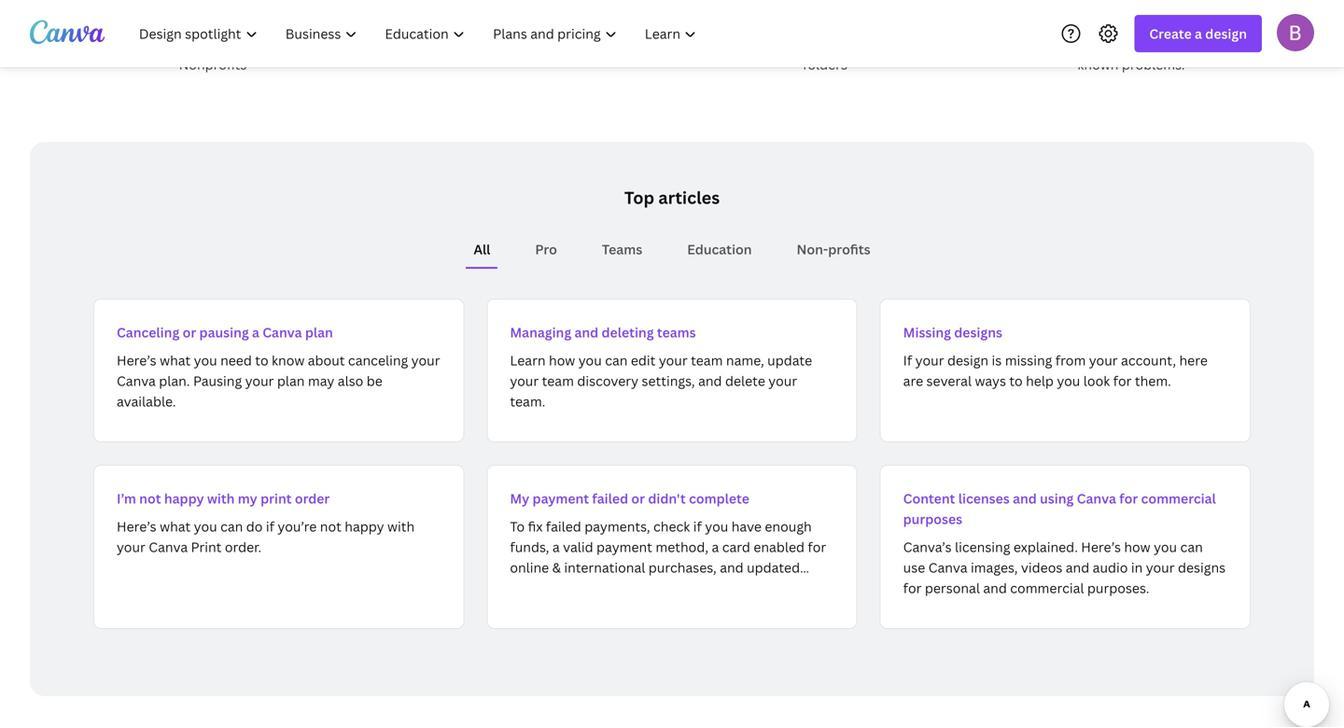 Task type: vqa. For each thing, say whether or not it's contained in the screenshot.
left with
yes



Task type: locate. For each thing, give the bounding box(es) containing it.
design inside dropdown button
[[1205, 25, 1247, 42]]

2 vertical spatial designs
[[1178, 559, 1226, 576]]

a left card
[[712, 538, 719, 556]]

for down teams,
[[305, 35, 324, 53]]

browse
[[1153, 14, 1199, 32]]

know
[[272, 351, 305, 369]]

delete
[[725, 372, 765, 390]]

2 vertical spatial here's
[[1081, 538, 1121, 556]]

for down use
[[903, 579, 922, 597]]

includes inside includes images, videos, text, websites, managing designs and folders
[[733, 14, 787, 32]]

and down card
[[720, 559, 744, 576]]

can for do
[[220, 518, 243, 535]]

1 what from the top
[[160, 351, 191, 369]]

with inside here's what you can do if you're not happy with your canva print order.
[[387, 518, 415, 535]]

1 horizontal spatial design
[[1205, 25, 1247, 42]]

all
[[474, 240, 490, 258]]

1 vertical spatial not
[[320, 518, 342, 535]]

how up in
[[1124, 538, 1151, 556]]

0 vertical spatial designs
[[851, 35, 898, 53]]

what inside here's what you need to know about canceling your canva plan. pausing your plan may also be available.
[[160, 351, 191, 369]]

canva inside canva's licensing explained. here's how you can use canva images, videos and audio in your designs for personal and commercial purposes.
[[929, 559, 968, 576]]

about
[[308, 351, 345, 369]]

includes canva pro, canva for teams, canva for education, and canva for nonprofits
[[96, 14, 330, 73]]

0 vertical spatial or
[[183, 323, 196, 341]]

if your design is missing from your account, here are several ways to help you look for them.
[[903, 351, 1208, 390]]

commercial down videos
[[1010, 579, 1084, 597]]

canva left education,
[[102, 35, 141, 53]]

your right in
[[1146, 559, 1175, 576]]

1 vertical spatial plan
[[277, 372, 305, 390]]

and inside includes images, videos, text, websites, managing designs and folders
[[902, 35, 925, 53]]

includes
[[96, 14, 149, 32], [733, 14, 787, 32]]

to
[[510, 518, 525, 535]]

plan.
[[159, 372, 190, 390]]

0 horizontal spatial designs
[[851, 35, 898, 53]]

for left teams,
[[265, 14, 283, 32]]

team down the learn
[[542, 372, 574, 390]]

canva up "personal"
[[929, 559, 968, 576]]

licensing
[[955, 538, 1010, 556]]

missing
[[903, 323, 951, 341]]

0 horizontal spatial design
[[947, 351, 989, 369]]

0 horizontal spatial includes
[[96, 14, 149, 32]]

failed down purchases,
[[653, 579, 688, 597]]

0 vertical spatial how
[[549, 351, 575, 369]]

0 vertical spatial payment
[[533, 490, 589, 507]]

your
[[411, 351, 440, 369], [659, 351, 688, 369], [915, 351, 944, 369], [1089, 351, 1118, 369], [245, 372, 274, 390], [510, 372, 539, 390], [769, 372, 797, 390], [117, 538, 145, 556], [1146, 559, 1175, 576]]

education,
[[166, 35, 233, 53]]

1 horizontal spatial or
[[631, 490, 645, 507]]

and down 'text,'
[[902, 35, 925, 53]]

failed up payments,
[[592, 490, 628, 507]]

be
[[367, 372, 383, 390]]

update
[[767, 351, 812, 369]]

1 horizontal spatial failed
[[592, 490, 628, 507]]

and
[[236, 35, 260, 53], [902, 35, 925, 53], [575, 323, 599, 341], [698, 372, 722, 390], [1013, 490, 1037, 507], [720, 559, 744, 576], [1066, 559, 1090, 576], [983, 579, 1007, 597]]

1 horizontal spatial if
[[693, 518, 702, 535]]

here
[[1179, 351, 1208, 369]]

1 vertical spatial happy
[[345, 518, 384, 535]]

images, down licensing
[[971, 559, 1018, 576]]

0 vertical spatial not
[[139, 490, 161, 507]]

help?
[[1115, 14, 1149, 32]]

pro button
[[528, 232, 565, 267]]

to left help
[[1009, 372, 1023, 390]]

designs down videos,
[[851, 35, 898, 53]]

includes canva pro, canva for teams, canva for education, and canva for nonprofits link
[[71, 0, 355, 90]]

1 vertical spatial payment
[[597, 538, 652, 556]]

have
[[732, 518, 762, 535]]

here's for your
[[117, 518, 156, 535]]

0 vertical spatial with
[[207, 490, 235, 507]]

my
[[510, 490, 529, 507]]

here's inside canva's licensing explained. here's how you can use canva images, videos and audio in your designs for personal and commercial purposes.
[[1081, 538, 1121, 556]]

can inside here's what you can do if you're not happy with your canva print order.
[[220, 518, 243, 535]]

2 horizontal spatial can
[[1180, 538, 1203, 556]]

design right browse
[[1205, 25, 1247, 42]]

0 horizontal spatial failed
[[546, 518, 581, 535]]

with
[[207, 490, 235, 507], [387, 518, 415, 535]]

1 horizontal spatial includes
[[733, 14, 787, 32]]

for right look at bottom
[[1113, 372, 1132, 390]]

card
[[722, 538, 750, 556]]

1 vertical spatial team
[[542, 372, 574, 390]]

1 horizontal spatial how
[[1124, 538, 1151, 556]]

1 vertical spatial can
[[220, 518, 243, 535]]

can for edit
[[605, 351, 628, 369]]

here's
[[117, 351, 156, 369], [117, 518, 156, 535], [1081, 538, 1121, 556]]

1 includes from the left
[[96, 14, 149, 32]]

0 vertical spatial commercial
[[1141, 490, 1216, 507]]

1 horizontal spatial designs
[[954, 323, 1003, 341]]

failed for fix
[[546, 518, 581, 535]]

design up several
[[947, 351, 989, 369]]

text,
[[889, 14, 917, 32]]

your inside canva's licensing explained. here's how you can use canva images, videos and audio in your designs for personal and commercial purposes.
[[1146, 559, 1175, 576]]

and up nonprofits
[[236, 35, 260, 53]]

happy up print
[[164, 490, 204, 507]]

2 horizontal spatial designs
[[1178, 559, 1226, 576]]

canva inside content licenses and using canva for commercial purposes
[[1077, 490, 1116, 507]]

here's down canceling
[[117, 351, 156, 369]]

what for canva
[[160, 518, 191, 535]]

enabled
[[754, 538, 805, 556]]

for inside content licenses and using canva for commercial purposes
[[1119, 490, 1138, 507]]

your right if
[[915, 351, 944, 369]]

happy
[[164, 490, 204, 507], [345, 518, 384, 535]]

includes images, videos, text, websites, managing designs and folders link
[[683, 0, 967, 90]]

international
[[564, 559, 645, 576]]

canva down teams,
[[263, 35, 302, 53]]

designs inside includes images, videos, text, websites, managing designs and folders
[[851, 35, 898, 53]]

videos,
[[841, 14, 885, 32]]

designs right in
[[1178, 559, 1226, 576]]

1 vertical spatial commercial
[[1010, 579, 1084, 597]]

here's down i'm
[[117, 518, 156, 535]]

1 horizontal spatial payment
[[597, 538, 652, 556]]

can inside canva's licensing explained. here's how you can use canva images, videos and audio in your designs for personal and commercial purposes.
[[1180, 538, 1203, 556]]

in
[[1131, 559, 1143, 576]]

images, inside includes images, videos, text, websites, managing designs and folders
[[790, 14, 837, 32]]

canva right using
[[1077, 490, 1116, 507]]

or
[[183, 323, 196, 341], [631, 490, 645, 507]]

your down i'm
[[117, 538, 145, 556]]

not down order
[[320, 518, 342, 535]]

videos
[[1021, 559, 1063, 576]]

websites,
[[725, 35, 784, 53]]

2 what from the top
[[160, 518, 191, 535]]

you inside if your design is missing from your account, here are several ways to help you look for them.
[[1057, 372, 1080, 390]]

1 horizontal spatial not
[[320, 518, 342, 535]]

happy inside here's what you can do if you're not happy with your canva print order.
[[345, 518, 384, 535]]

images, inside canva's licensing explained. here's how you can use canva images, videos and audio in your designs for personal and commercial purposes.
[[971, 559, 1018, 576]]

includes left pro,
[[96, 14, 149, 32]]

to fix failed payments, check if you have enough funds, a valid payment method, a card enabled for online & international purchases, and updated billing details to settle failed payments.
[[510, 518, 826, 597]]

check
[[653, 518, 690, 535]]

1 vertical spatial failed
[[546, 518, 581, 535]]

what
[[160, 351, 191, 369], [160, 518, 191, 535]]

for inside to fix failed payments, check if you have enough funds, a valid payment method, a card enabled for online & international purchases, and updated billing details to settle failed payments.
[[808, 538, 826, 556]]

canva left print
[[149, 538, 188, 556]]

how
[[549, 351, 575, 369], [1124, 538, 1151, 556]]

1 if from the left
[[266, 518, 274, 535]]

your up settings,
[[659, 351, 688, 369]]

can inside the learn how you can edit your team name, update your team discovery settings, and delete your team.
[[605, 351, 628, 369]]

0 vertical spatial can
[[605, 351, 628, 369]]

for up commonly
[[1203, 14, 1221, 32]]

a up &
[[553, 538, 560, 556]]

here's inside here's what you can do if you're not happy with your canva print order.
[[117, 518, 156, 535]]

0 horizontal spatial how
[[549, 351, 575, 369]]

canva up 'know'
[[263, 323, 302, 341]]

enough
[[765, 518, 812, 535]]

canva's
[[903, 538, 952, 556]]

0 horizontal spatial with
[[207, 490, 235, 507]]

to left the
[[1091, 35, 1104, 53]]

online
[[510, 559, 549, 576]]

pausing
[[193, 372, 242, 390]]

not right i'm
[[139, 490, 161, 507]]

learn
[[510, 351, 546, 369]]

design
[[1205, 25, 1247, 42], [947, 351, 989, 369]]

team.
[[510, 393, 545, 410]]

2 includes from the left
[[733, 14, 787, 32]]

0 horizontal spatial or
[[183, 323, 196, 341]]

0 vertical spatial images,
[[790, 14, 837, 32]]

0 vertical spatial happy
[[164, 490, 204, 507]]

0 vertical spatial design
[[1205, 25, 1247, 42]]

here's up audio
[[1081, 538, 1121, 556]]

top
[[624, 186, 655, 209]]

commercial up in
[[1141, 490, 1216, 507]]

what inside here's what you can do if you're not happy with your canva print order.
[[160, 518, 191, 535]]

0 horizontal spatial not
[[139, 490, 161, 507]]

using
[[1040, 490, 1074, 507]]

and inside the learn how you can edit your team name, update your team discovery settings, and delete your team.
[[698, 372, 722, 390]]

2 if from the left
[[693, 518, 702, 535]]

payment
[[533, 490, 589, 507], [597, 538, 652, 556]]

1 vertical spatial with
[[387, 518, 415, 535]]

pro
[[535, 240, 557, 258]]

design inside if your design is missing from your account, here are several ways to help you look for them.
[[947, 351, 989, 369]]

managing and deleting teams
[[510, 323, 696, 341]]

if up method,
[[693, 518, 702, 535]]

0 horizontal spatial if
[[266, 518, 274, 535]]

how right the learn
[[549, 351, 575, 369]]

payment inside to fix failed payments, check if you have enough funds, a valid payment method, a card enabled for online & international purchases, and updated billing details to settle failed payments.
[[597, 538, 652, 556]]

top level navigation element
[[127, 15, 713, 52]]

0 horizontal spatial commercial
[[1010, 579, 1084, 597]]

1 horizontal spatial can
[[605, 351, 628, 369]]

if inside to fix failed payments, check if you have enough funds, a valid payment method, a card enabled for online & international purchases, and updated billing details to settle failed payments.
[[693, 518, 702, 535]]

design for your
[[947, 351, 989, 369]]

1 vertical spatial design
[[947, 351, 989, 369]]

non-
[[797, 240, 828, 258]]

to right need
[[255, 351, 268, 369]]

if inside here's what you can do if you're not happy with your canva print order.
[[266, 518, 274, 535]]

payment up fix
[[533, 490, 589, 507]]

content
[[903, 490, 955, 507]]

0 vertical spatial team
[[691, 351, 723, 369]]

or left pausing
[[183, 323, 196, 341]]

includes inside includes canva pro, canva for teams, canva for education, and canva for nonprofits
[[96, 14, 149, 32]]

canva inside here's what you can do if you're not happy with your canva print order.
[[149, 538, 188, 556]]

to down international on the bottom
[[597, 579, 610, 597]]

happy right 'you're'
[[345, 518, 384, 535]]

if right do
[[266, 518, 274, 535]]

a right create
[[1195, 25, 1202, 42]]

need
[[1042, 14, 1075, 32]]

how inside the learn how you can edit your team name, update your team discovery settings, and delete your team.
[[549, 351, 575, 369]]

learn how you can edit your team name, update your team discovery settings, and delete your team.
[[510, 351, 812, 410]]

what up the plan.
[[160, 351, 191, 369]]

1 vertical spatial or
[[631, 490, 645, 507]]

designs up is
[[954, 323, 1003, 341]]

1 horizontal spatial commercial
[[1141, 490, 1216, 507]]

1 vertical spatial how
[[1124, 538, 1151, 556]]

canva up available.
[[117, 372, 156, 390]]

use
[[903, 559, 925, 576]]

plan down 'know'
[[277, 372, 305, 390]]

order
[[295, 490, 330, 507]]

and inside content licenses and using canva for commercial purposes
[[1013, 490, 1037, 507]]

quick
[[1078, 14, 1112, 32]]

team left name,
[[691, 351, 723, 369]]

here's inside here's what you need to know about canceling your canva plan. pausing your plan may also be available.
[[117, 351, 156, 369]]

canva's licensing explained. here's how you can use canva images, videos and audio in your designs for personal and commercial purposes.
[[903, 538, 1226, 597]]

most
[[1131, 35, 1163, 53]]

not
[[139, 490, 161, 507], [320, 518, 342, 535]]

what down i'm not happy with my print order
[[160, 518, 191, 535]]

details
[[552, 579, 594, 597]]

a right pausing
[[252, 323, 259, 341]]

here's what you can do if you're not happy with your canva print order.
[[117, 518, 415, 556]]

order.
[[225, 538, 262, 556]]

payment down payments,
[[597, 538, 652, 556]]

or left didn't
[[631, 490, 645, 507]]

for up in
[[1119, 490, 1138, 507]]

0 horizontal spatial can
[[220, 518, 243, 535]]

1 vertical spatial designs
[[954, 323, 1003, 341]]

2 horizontal spatial failed
[[653, 579, 688, 597]]

1 vertical spatial here's
[[117, 518, 156, 535]]

1 vertical spatial what
[[160, 518, 191, 535]]

canceling
[[348, 351, 408, 369]]

includes images, videos, text, websites, managing designs and folders
[[725, 14, 925, 73]]

for inside canva's licensing explained. here's how you can use canva images, videos and audio in your designs for personal and commercial purposes.
[[903, 579, 922, 597]]

1 vertical spatial images,
[[971, 559, 1018, 576]]

failed up valid
[[546, 518, 581, 535]]

1 horizontal spatial images,
[[971, 559, 1018, 576]]

images, up managing
[[790, 14, 837, 32]]

plan up about
[[305, 323, 333, 341]]

purposes.
[[1087, 579, 1150, 597]]

1 horizontal spatial happy
[[345, 518, 384, 535]]

for down enough
[[808, 538, 826, 556]]

articles
[[658, 186, 720, 209]]

solutions
[[1029, 35, 1087, 53]]

for left education,
[[144, 35, 163, 53]]

look
[[1084, 372, 1110, 390]]

0 vertical spatial here's
[[117, 351, 156, 369]]

2 vertical spatial can
[[1180, 538, 1203, 556]]

fix
[[528, 518, 543, 535]]

and left the delete on the bottom right of page
[[698, 372, 722, 390]]

here's for plan.
[[117, 351, 156, 369]]

0 vertical spatial failed
[[592, 490, 628, 507]]

1 horizontal spatial with
[[387, 518, 415, 535]]

canva right pro,
[[223, 14, 262, 32]]

commercial inside canva's licensing explained. here's how you can use canva images, videos and audio in your designs for personal and commercial purposes.
[[1010, 579, 1084, 597]]

includes up websites,
[[733, 14, 787, 32]]

0 horizontal spatial images,
[[790, 14, 837, 32]]

canva inside here's what you need to know about canceling your canva plan. pausing your plan may also be available.
[[117, 372, 156, 390]]

and left using
[[1013, 490, 1037, 507]]

0 vertical spatial what
[[160, 351, 191, 369]]

non-profits
[[797, 240, 871, 258]]

method,
[[656, 538, 709, 556]]

you inside here's what you need to know about canceling your canva plan. pausing your plan may also be available.
[[194, 351, 217, 369]]



Task type: describe. For each thing, give the bounding box(es) containing it.
didn't
[[648, 490, 686, 507]]

pro,
[[195, 14, 220, 32]]

missing
[[1005, 351, 1052, 369]]

your down 'update' on the right of the page
[[769, 372, 797, 390]]

a inside dropdown button
[[1195, 25, 1202, 42]]

2 vertical spatial failed
[[653, 579, 688, 597]]

personal
[[925, 579, 980, 597]]

how inside canva's licensing explained. here's how you can use canva images, videos and audio in your designs for personal and commercial purposes.
[[1124, 538, 1151, 556]]

you inside here's what you can do if you're not happy with your canva print order.
[[194, 518, 217, 535]]

to inside here's what you need to know about canceling your canva plan. pausing your plan may also be available.
[[255, 351, 268, 369]]

here's what you need to know about canceling your canva plan. pausing your plan may also be available.
[[117, 351, 440, 410]]

i'm not happy with my print order
[[117, 490, 330, 507]]

do
[[246, 518, 263, 535]]

managing
[[787, 35, 848, 53]]

purchases,
[[649, 559, 717, 576]]

your right canceling
[[411, 351, 440, 369]]

edit
[[631, 351, 656, 369]]

education button
[[680, 232, 759, 267]]

you're
[[278, 518, 317, 535]]

need quick help? browse for solutions to the most commonly known problems. link
[[989, 0, 1273, 90]]

the
[[1107, 35, 1128, 53]]

your inside here's what you can do if you're not happy with your canva print order.
[[117, 538, 145, 556]]

includes for canva
[[96, 14, 149, 32]]

and inside to fix failed payments, check if you have enough funds, a valid payment method, a card enabled for online & international purchases, and updated billing details to settle failed payments.
[[720, 559, 744, 576]]

what for pausing
[[160, 351, 191, 369]]

commonly
[[1167, 35, 1233, 53]]

design for a
[[1205, 25, 1247, 42]]

top articles
[[624, 186, 720, 209]]

your down need
[[245, 372, 274, 390]]

to inside need quick help? browse for solutions to the most commonly known problems.
[[1091, 35, 1104, 53]]

purposes
[[903, 510, 962, 528]]

&
[[552, 559, 561, 576]]

if
[[903, 351, 912, 369]]

settings,
[[642, 372, 695, 390]]

also
[[338, 372, 363, 390]]

create
[[1149, 25, 1192, 42]]

plan inside here's what you need to know about canceling your canva plan. pausing your plan may also be available.
[[277, 372, 305, 390]]

includes for images,
[[733, 14, 787, 32]]

my payment failed or didn't complete
[[510, 490, 750, 507]]

teams
[[657, 323, 696, 341]]

them.
[[1135, 372, 1171, 390]]

nonprofits
[[179, 56, 247, 73]]

your up look at bottom
[[1089, 351, 1118, 369]]

payments,
[[585, 518, 650, 535]]

1 horizontal spatial team
[[691, 351, 723, 369]]

help
[[1026, 372, 1054, 390]]

designs inside canva's licensing explained. here's how you can use canva images, videos and audio in your designs for personal and commercial purposes.
[[1178, 559, 1226, 576]]

failed for payment
[[592, 490, 628, 507]]

from
[[1056, 351, 1086, 369]]

need
[[220, 351, 252, 369]]

several
[[927, 372, 972, 390]]

billing
[[510, 579, 548, 597]]

canva up education,
[[152, 14, 192, 32]]

you inside canva's licensing explained. here's how you can use canva images, videos and audio in your designs for personal and commercial purposes.
[[1154, 538, 1177, 556]]

if for check
[[693, 518, 702, 535]]

may
[[308, 372, 335, 390]]

complete
[[689, 490, 750, 507]]

licenses
[[958, 490, 1010, 507]]

education
[[687, 240, 752, 258]]

settle
[[614, 579, 650, 597]]

my
[[238, 490, 257, 507]]

create a design
[[1149, 25, 1247, 42]]

to inside to fix failed payments, check if you have enough funds, a valid payment method, a card enabled for online & international purchases, and updated billing details to settle failed payments.
[[597, 579, 610, 597]]

0 vertical spatial plan
[[305, 323, 333, 341]]

funds,
[[510, 538, 549, 556]]

missing designs
[[903, 323, 1003, 341]]

and right "personal"
[[983, 579, 1007, 597]]

you inside to fix failed payments, check if you have enough funds, a valid payment method, a card enabled for online & international purchases, and updated billing details to settle failed payments.
[[705, 518, 728, 535]]

create a design button
[[1135, 15, 1262, 52]]

and left audio
[[1066, 559, 1090, 576]]

your up team.
[[510, 372, 539, 390]]

deleting
[[602, 323, 654, 341]]

and left deleting
[[575, 323, 599, 341]]

canceling
[[117, 323, 179, 341]]

not inside here's what you can do if you're not happy with your canva print order.
[[320, 518, 342, 535]]

0 horizontal spatial team
[[542, 372, 574, 390]]

0 horizontal spatial happy
[[164, 490, 204, 507]]

teams
[[602, 240, 642, 258]]

known
[[1078, 56, 1119, 73]]

and inside includes canva pro, canva for teams, canva for education, and canva for nonprofits
[[236, 35, 260, 53]]

for inside need quick help? browse for solutions to the most commonly known problems.
[[1203, 14, 1221, 32]]

account,
[[1121, 351, 1176, 369]]

payments.
[[692, 579, 757, 597]]

content licenses and using canva for commercial purposes
[[903, 490, 1216, 528]]

you inside the learn how you can edit your team name, update your team discovery settings, and delete your team.
[[579, 351, 602, 369]]

is
[[992, 351, 1002, 369]]

print
[[261, 490, 292, 507]]

discovery
[[577, 372, 639, 390]]

are
[[903, 372, 923, 390]]

name,
[[726, 351, 764, 369]]

for inside if your design is missing from your account, here are several ways to help you look for them.
[[1113, 372, 1132, 390]]

profits
[[828, 240, 871, 258]]

print
[[191, 538, 222, 556]]

canceling or pausing a canva plan
[[117, 323, 333, 341]]

audio
[[1093, 559, 1128, 576]]

commercial inside content licenses and using canva for commercial purposes
[[1141, 490, 1216, 507]]

0 horizontal spatial payment
[[533, 490, 589, 507]]

explained.
[[1014, 538, 1078, 556]]

to inside if your design is missing from your account, here are several ways to help you look for them.
[[1009, 372, 1023, 390]]

updated
[[747, 559, 800, 576]]

folders
[[803, 56, 848, 73]]

bob builder image
[[1277, 14, 1314, 51]]

all button
[[466, 232, 498, 267]]

problems.
[[1122, 56, 1185, 73]]

if for do
[[266, 518, 274, 535]]

teams button
[[595, 232, 650, 267]]



